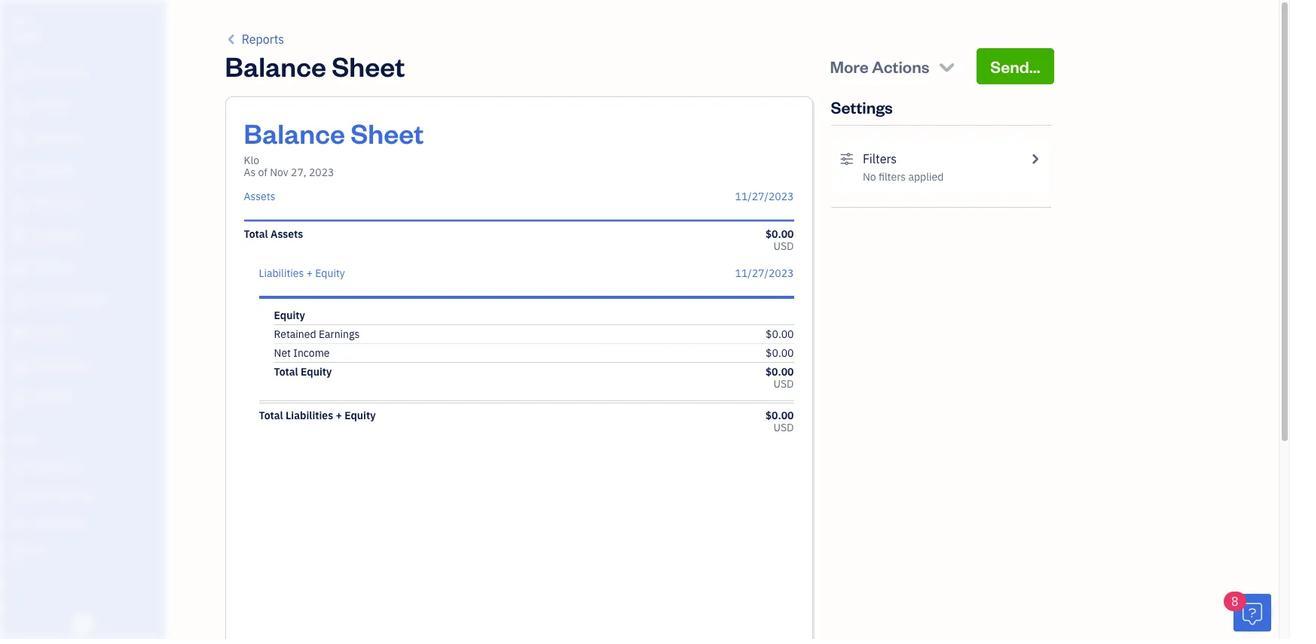 Task type: describe. For each thing, give the bounding box(es) containing it.
2 $0.00 usd from the top
[[766, 366, 794, 391]]

0 vertical spatial liabilities
[[259, 267, 304, 280]]

team members link
[[4, 455, 161, 481]]

team
[[11, 461, 35, 473]]

$0.00 for total
[[766, 366, 794, 379]]

connections
[[35, 517, 88, 529]]

settings link
[[4, 538, 161, 565]]

2023
[[309, 166, 334, 179]]

members
[[37, 461, 77, 473]]

total for total assets
[[244, 228, 268, 241]]

income
[[293, 347, 330, 360]]

balance sheet
[[225, 48, 405, 84]]

retained earnings
[[274, 328, 360, 341]]

dashboard image
[[10, 67, 28, 82]]

chevronleft image
[[225, 30, 239, 48]]

$0.00 for total assets
[[766, 228, 794, 241]]

usd for total liabilities + equity
[[774, 421, 794, 435]]

report image
[[10, 391, 28, 406]]

27,
[[291, 166, 307, 179]]

owner
[[12, 30, 42, 42]]

balance sheet klo as of nov 27, 2023
[[244, 115, 424, 179]]

8 button
[[1224, 592, 1272, 632]]

sheet for balance sheet
[[332, 48, 405, 84]]

no
[[863, 170, 876, 184]]

1 vertical spatial +
[[336, 409, 342, 423]]

chart image
[[10, 359, 28, 374]]

more actions button
[[817, 48, 971, 84]]

2 usd from the top
[[774, 378, 794, 391]]

retained
[[274, 328, 316, 341]]

$0.00 for total liabilities + equity
[[766, 409, 794, 423]]

as
[[244, 166, 256, 179]]

earnings
[[319, 328, 360, 341]]

timer image
[[10, 294, 28, 309]]

settings inside settings link
[[11, 545, 46, 557]]

1 vertical spatial assets
[[271, 228, 303, 241]]

freshbooks image
[[71, 616, 95, 634]]

resource center badge image
[[1234, 595, 1272, 632]]

klo inside klo owner
[[12, 14, 28, 28]]

more actions
[[830, 56, 930, 77]]

items and services
[[11, 489, 91, 501]]

actions
[[872, 56, 930, 77]]

sheet for balance sheet klo as of nov 27, 2023
[[351, 115, 424, 151]]

no filters applied
[[863, 170, 944, 184]]

0 horizontal spatial +
[[307, 267, 313, 280]]

main element
[[0, 0, 204, 640]]

klo owner
[[12, 14, 42, 42]]

usd for total assets
[[774, 240, 794, 253]]



Task type: vqa. For each thing, say whether or not it's contained in the screenshot.
Total Assets
yes



Task type: locate. For each thing, give the bounding box(es) containing it.
total equity
[[274, 366, 332, 379]]

0 horizontal spatial klo
[[12, 14, 28, 28]]

1 vertical spatial usd
[[774, 378, 794, 391]]

balance down 'reports'
[[225, 48, 326, 84]]

nov
[[270, 166, 288, 179]]

total liabilities + equity
[[259, 409, 376, 423]]

1 vertical spatial liabilities
[[286, 409, 333, 423]]

usd
[[774, 240, 794, 253], [774, 378, 794, 391], [774, 421, 794, 435]]

2 vertical spatial total
[[259, 409, 283, 423]]

balance for balance sheet
[[225, 48, 326, 84]]

total down net at the left bottom of the page
[[274, 366, 298, 379]]

more
[[830, 56, 869, 77]]

liabilities down total equity
[[286, 409, 333, 423]]

bank connections link
[[4, 510, 161, 537]]

total for total liabilities + equity
[[259, 409, 283, 423]]

1 vertical spatial sheet
[[351, 115, 424, 151]]

total assets
[[244, 228, 303, 241]]

estimate image
[[10, 132, 28, 147]]

project image
[[10, 262, 28, 277]]

apps link
[[4, 427, 161, 453]]

equity
[[315, 267, 345, 280], [274, 309, 305, 323], [301, 366, 332, 379], [345, 409, 376, 423]]

11/27/2023 for usd
[[735, 190, 794, 204]]

0 vertical spatial total
[[244, 228, 268, 241]]

sheet
[[332, 48, 405, 84], [351, 115, 424, 151]]

klo inside balance sheet klo as of nov 27, 2023
[[244, 154, 259, 167]]

2 vertical spatial usd
[[774, 421, 794, 435]]

$0.00 usd for total assets
[[766, 228, 794, 253]]

team members
[[11, 461, 77, 473]]

1 vertical spatial balance
[[244, 115, 345, 151]]

sheet inside balance sheet klo as of nov 27, 2023
[[351, 115, 424, 151]]

8
[[1232, 595, 1239, 610]]

+
[[307, 267, 313, 280], [336, 409, 342, 423]]

1 vertical spatial total
[[274, 366, 298, 379]]

net income
[[274, 347, 330, 360]]

0 vertical spatial 11/27/2023
[[735, 190, 794, 204]]

0 horizontal spatial settings
[[11, 545, 46, 557]]

1 $0.00 usd from the top
[[766, 228, 794, 253]]

assets up "liabilities + equity"
[[271, 228, 303, 241]]

client image
[[10, 99, 28, 115]]

11/27/2023
[[735, 190, 794, 204], [735, 267, 794, 280]]

invoice image
[[10, 164, 28, 179]]

chevronright image
[[1028, 150, 1042, 168]]

apps
[[11, 433, 34, 445]]

0 vertical spatial usd
[[774, 240, 794, 253]]

0 vertical spatial settings
[[831, 96, 893, 118]]

items and services link
[[4, 482, 161, 509]]

total down total equity
[[259, 409, 283, 423]]

0 vertical spatial $0.00 usd
[[766, 228, 794, 253]]

assets down of
[[244, 190, 275, 204]]

0 vertical spatial +
[[307, 267, 313, 280]]

0 vertical spatial sheet
[[332, 48, 405, 84]]

reports
[[242, 32, 284, 47]]

expense image
[[10, 229, 28, 244]]

$0.00
[[766, 228, 794, 241], [766, 328, 794, 341], [766, 347, 794, 360], [766, 366, 794, 379], [766, 409, 794, 423]]

total up "liabilities + equity"
[[244, 228, 268, 241]]

liabilities down total assets
[[259, 267, 304, 280]]

klo
[[12, 14, 28, 28], [244, 154, 259, 167]]

settings image
[[840, 150, 854, 168]]

klo up the owner
[[12, 14, 28, 28]]

filters
[[879, 170, 906, 184]]

and
[[36, 489, 52, 501]]

0 vertical spatial balance
[[225, 48, 326, 84]]

settings down bank
[[11, 545, 46, 557]]

$0.00 usd
[[766, 228, 794, 253], [766, 366, 794, 391], [766, 409, 794, 435]]

of
[[258, 166, 268, 179]]

$0.00 usd for total liabilities + equity
[[766, 409, 794, 435]]

klo left nov
[[244, 154, 259, 167]]

services
[[54, 489, 91, 501]]

bank
[[11, 517, 33, 529]]

settings down more on the top right of the page
[[831, 96, 893, 118]]

chevrondown image
[[937, 56, 958, 77]]

balance inside balance sheet klo as of nov 27, 2023
[[244, 115, 345, 151]]

0 vertical spatial klo
[[12, 14, 28, 28]]

0 vertical spatial assets
[[244, 190, 275, 204]]

total
[[244, 228, 268, 241], [274, 366, 298, 379], [259, 409, 283, 423]]

3 usd from the top
[[774, 421, 794, 435]]

send… button
[[977, 48, 1054, 84]]

payment image
[[10, 197, 28, 212]]

net
[[274, 347, 291, 360]]

reports button
[[225, 30, 284, 48]]

2 vertical spatial $0.00 usd
[[766, 409, 794, 435]]

1 usd from the top
[[774, 240, 794, 253]]

assets
[[244, 190, 275, 204], [271, 228, 303, 241]]

balance
[[225, 48, 326, 84], [244, 115, 345, 151]]

send…
[[991, 56, 1041, 77]]

1 vertical spatial klo
[[244, 154, 259, 167]]

1 vertical spatial $0.00 usd
[[766, 366, 794, 391]]

1 horizontal spatial settings
[[831, 96, 893, 118]]

1 vertical spatial 11/27/2023
[[735, 267, 794, 280]]

bank connections
[[11, 517, 88, 529]]

2 11/27/2023 from the top
[[735, 267, 794, 280]]

balance for balance sheet klo as of nov 27, 2023
[[244, 115, 345, 151]]

1 11/27/2023 from the top
[[735, 190, 794, 204]]

money image
[[10, 326, 28, 341]]

3 $0.00 usd from the top
[[766, 409, 794, 435]]

liabilities
[[259, 267, 304, 280], [286, 409, 333, 423]]

total for total equity
[[274, 366, 298, 379]]

11/27/2023 for $0.00
[[735, 267, 794, 280]]

filters
[[863, 152, 897, 167]]

1 horizontal spatial klo
[[244, 154, 259, 167]]

liabilities + equity
[[259, 267, 345, 280]]

1 horizontal spatial +
[[336, 409, 342, 423]]

items
[[11, 489, 35, 501]]

settings
[[831, 96, 893, 118], [11, 545, 46, 557]]

applied
[[909, 170, 944, 184]]

balance up 27,
[[244, 115, 345, 151]]

1 vertical spatial settings
[[11, 545, 46, 557]]



